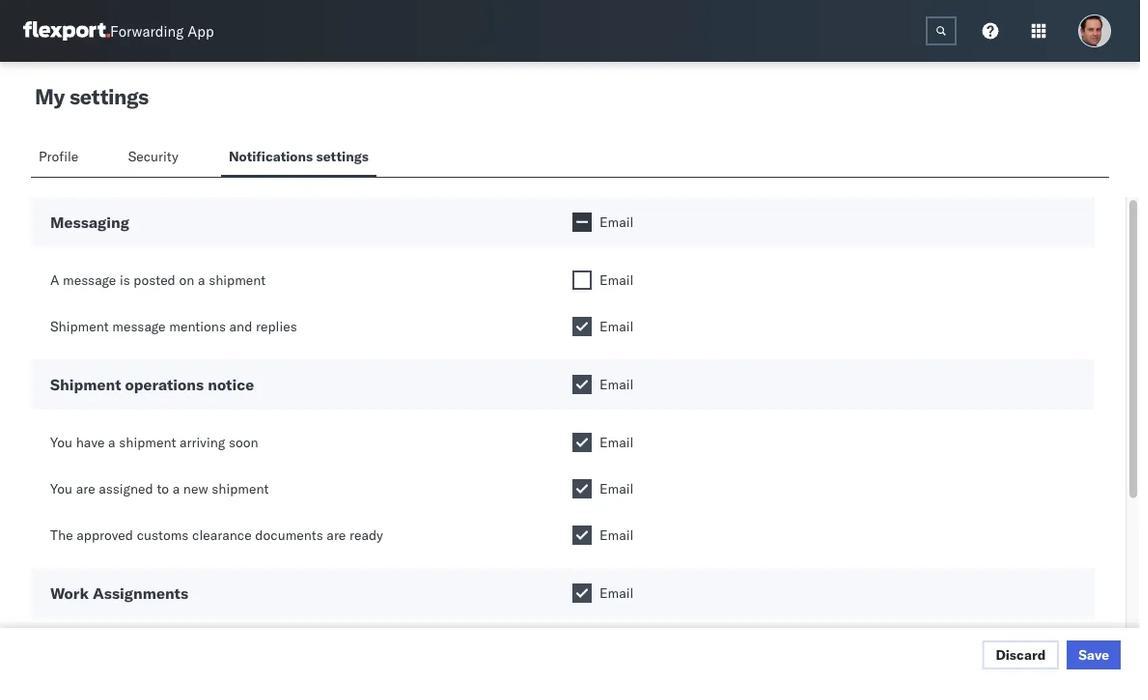 Task type: locate. For each thing, give the bounding box(es) containing it.
None text field
[[926, 16, 957, 45]]

forwarding
[[110, 22, 184, 40]]

shipment up you are assigned to a new shipment
[[119, 434, 176, 451]]

1 vertical spatial are
[[327, 527, 346, 543]]

2 shipment from the top
[[50, 375, 121, 394]]

are
[[76, 480, 95, 497], [327, 527, 346, 543]]

8 email from the top
[[600, 584, 634, 601]]

app
[[188, 22, 214, 40]]

a right the to
[[173, 480, 180, 497]]

settings
[[69, 83, 149, 110], [316, 148, 369, 165]]

you left the have at the left of page
[[50, 434, 72, 451]]

settings right my
[[69, 83, 149, 110]]

message right a
[[63, 271, 116, 288]]

you for you are assigned to a new shipment
[[50, 480, 72, 497]]

shipment for new
[[212, 480, 269, 497]]

7 email from the top
[[600, 527, 634, 543]]

1 vertical spatial shipment
[[50, 375, 121, 394]]

a
[[198, 271, 205, 288], [108, 434, 116, 451], [173, 480, 180, 497]]

0 vertical spatial shipment
[[209, 271, 266, 288]]

2 vertical spatial shipment
[[212, 480, 269, 497]]

a right the have at the left of page
[[108, 434, 116, 451]]

6 email from the top
[[600, 480, 634, 497]]

1 shipment from the top
[[50, 318, 109, 335]]

shipment for a
[[209, 271, 266, 288]]

soon
[[229, 434, 259, 451]]

0 vertical spatial shipment
[[50, 318, 109, 335]]

posted
[[134, 271, 176, 288]]

are left ready
[[327, 527, 346, 543]]

None checkbox
[[573, 213, 592, 232], [573, 270, 592, 290], [573, 375, 592, 394], [573, 584, 592, 603], [573, 213, 592, 232], [573, 270, 592, 290], [573, 375, 592, 394], [573, 584, 592, 603]]

email for shipment operations notice
[[600, 376, 634, 393]]

0 vertical spatial are
[[76, 480, 95, 497]]

1 vertical spatial message
[[112, 318, 166, 335]]

0 vertical spatial settings
[[69, 83, 149, 110]]

5 email from the top
[[600, 434, 634, 451]]

message down is at the top left of the page
[[112, 318, 166, 335]]

you up the at the left of the page
[[50, 480, 72, 497]]

shipment message mentions and replies
[[50, 318, 297, 335]]

to
[[157, 480, 169, 497]]

settings for notifications settings
[[316, 148, 369, 165]]

you
[[50, 434, 72, 451], [50, 480, 72, 497]]

2 vertical spatial a
[[173, 480, 180, 497]]

work assignments
[[50, 584, 188, 603]]

0 horizontal spatial a
[[108, 434, 116, 451]]

4 email from the top
[[600, 376, 634, 393]]

you have a shipment arriving soon
[[50, 434, 259, 451]]

None checkbox
[[573, 317, 592, 336], [573, 433, 592, 452], [573, 479, 592, 498], [573, 526, 592, 545], [573, 317, 592, 336], [573, 433, 592, 452], [573, 479, 592, 498], [573, 526, 592, 545]]

operations
[[125, 375, 204, 394]]

2 email from the top
[[600, 271, 634, 288]]

message for shipment
[[112, 318, 166, 335]]

are left assigned
[[76, 480, 95, 497]]

1 horizontal spatial settings
[[316, 148, 369, 165]]

2 you from the top
[[50, 480, 72, 497]]

1 email from the top
[[600, 214, 634, 230]]

shipment up the have at the left of page
[[50, 375, 121, 394]]

shipment right new
[[212, 480, 269, 497]]

message
[[63, 271, 116, 288], [112, 318, 166, 335]]

shipment up and
[[209, 271, 266, 288]]

save button
[[1068, 641, 1122, 669]]

the approved customs clearance documents are ready
[[50, 527, 383, 543]]

1 horizontal spatial are
[[327, 527, 346, 543]]

security button
[[120, 139, 190, 177]]

flexport. image
[[23, 21, 110, 41]]

settings right notifications
[[316, 148, 369, 165]]

settings for my settings
[[69, 83, 149, 110]]

email
[[600, 214, 634, 230], [600, 271, 634, 288], [600, 318, 634, 335], [600, 376, 634, 393], [600, 434, 634, 451], [600, 480, 634, 497], [600, 527, 634, 543], [600, 584, 634, 601]]

forwarding app
[[110, 22, 214, 40]]

1 vertical spatial a
[[108, 434, 116, 451]]

0 horizontal spatial are
[[76, 480, 95, 497]]

shipment
[[209, 271, 266, 288], [119, 434, 176, 451], [212, 480, 269, 497]]

a right on
[[198, 271, 205, 288]]

email for a message is posted on a shipment
[[600, 271, 634, 288]]

0 vertical spatial you
[[50, 434, 72, 451]]

1 horizontal spatial a
[[173, 480, 180, 497]]

email for you are assigned to a new shipment
[[600, 480, 634, 497]]

settings inside button
[[316, 148, 369, 165]]

shipment
[[50, 318, 109, 335], [50, 375, 121, 394]]

0 vertical spatial a
[[198, 271, 205, 288]]

is
[[120, 271, 130, 288]]

1 vertical spatial you
[[50, 480, 72, 497]]

have
[[76, 434, 105, 451]]

discard button
[[983, 641, 1060, 669]]

shipment down a
[[50, 318, 109, 335]]

1 you from the top
[[50, 434, 72, 451]]

email for the approved customs clearance documents are ready
[[600, 527, 634, 543]]

1 vertical spatial settings
[[316, 148, 369, 165]]

0 vertical spatial message
[[63, 271, 116, 288]]

message for a
[[63, 271, 116, 288]]

0 horizontal spatial settings
[[69, 83, 149, 110]]

3 email from the top
[[600, 318, 634, 335]]



Task type: vqa. For each thing, say whether or not it's contained in the screenshot.
2nd AG from right
no



Task type: describe. For each thing, give the bounding box(es) containing it.
my settings
[[35, 83, 149, 110]]

forwarding app link
[[23, 21, 214, 41]]

you are assigned to a new shipment
[[50, 480, 269, 497]]

email for shipment message mentions and replies
[[600, 318, 634, 335]]

a
[[50, 271, 59, 288]]

shipment operations notice
[[50, 375, 254, 394]]

clearance
[[192, 527, 252, 543]]

1 vertical spatial shipment
[[119, 434, 176, 451]]

2 horizontal spatial a
[[198, 271, 205, 288]]

notifications settings
[[229, 148, 369, 165]]

mentions
[[169, 318, 226, 335]]

email for you have a shipment arriving soon
[[600, 434, 634, 451]]

the
[[50, 527, 73, 543]]

shipment for shipment message mentions and replies
[[50, 318, 109, 335]]

my
[[35, 83, 65, 110]]

notifications settings button
[[221, 139, 377, 177]]

security
[[128, 148, 179, 165]]

replies
[[256, 318, 297, 335]]

you for you have a shipment arriving soon
[[50, 434, 72, 451]]

approved
[[77, 527, 133, 543]]

notice
[[208, 375, 254, 394]]

discard
[[996, 646, 1046, 663]]

messaging
[[50, 213, 129, 232]]

shipment for shipment operations notice
[[50, 375, 121, 394]]

email for messaging
[[600, 214, 634, 230]]

a message is posted on a shipment
[[50, 271, 266, 288]]

on
[[179, 271, 195, 288]]

email for work assignments
[[600, 584, 634, 601]]

work
[[50, 584, 89, 603]]

ready
[[350, 527, 383, 543]]

assigned
[[99, 480, 153, 497]]

profile button
[[31, 139, 89, 177]]

assignments
[[93, 584, 188, 603]]

notifications
[[229, 148, 313, 165]]

new
[[183, 480, 208, 497]]

customs
[[137, 527, 189, 543]]

arriving
[[180, 434, 225, 451]]

profile
[[39, 148, 78, 165]]

save
[[1079, 646, 1110, 663]]

and
[[229, 318, 253, 335]]

documents
[[255, 527, 323, 543]]



